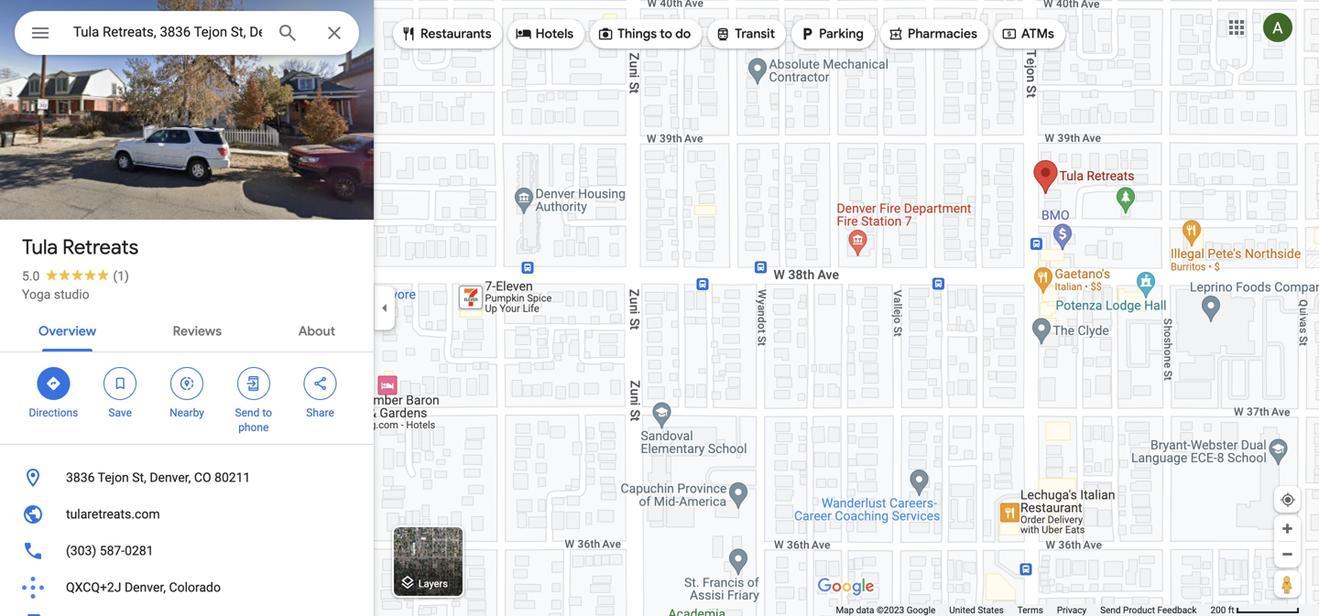 Task type: vqa. For each thing, say whether or not it's contained in the screenshot.


Task type: describe. For each thing, give the bounding box(es) containing it.
 parking
[[799, 24, 864, 44]]

overview button
[[24, 308, 111, 352]]

qxcq+2j denver, colorado button
[[0, 570, 374, 607]]

co
[[194, 470, 211, 486]]


[[516, 24, 532, 44]]


[[179, 374, 195, 394]]

united states button
[[950, 605, 1004, 617]]

google maps element
[[0, 0, 1319, 617]]

st,
[[132, 470, 146, 486]]

(303) 587-0281 button
[[0, 533, 374, 570]]

3836 tejon st, denver, co 80211 button
[[0, 460, 374, 497]]

pharmacies
[[908, 26, 978, 42]]

colorado
[[169, 580, 221, 596]]

Tula Retreats, 3836 Tejon St, Denver, CO 80211 field
[[15, 11, 359, 55]]

footer inside google maps element
[[836, 605, 1211, 617]]

privacy button
[[1057, 605, 1087, 617]]


[[29, 20, 51, 46]]

yoga studio
[[22, 287, 89, 302]]


[[312, 374, 329, 394]]

send tula retreats to your phone image
[[22, 614, 44, 617]]

tula retreats
[[22, 235, 139, 260]]

save
[[108, 407, 132, 420]]

qxcq+2j denver, colorado
[[66, 580, 221, 596]]

united
[[950, 605, 976, 616]]

(303) 587-0281
[[66, 544, 154, 559]]

 atms
[[1001, 24, 1054, 44]]

atms
[[1022, 26, 1054, 42]]

send product feedback
[[1101, 605, 1197, 616]]

restaurants
[[421, 26, 492, 42]]

layers
[[418, 578, 448, 590]]

1 review element
[[113, 269, 129, 284]]

send for send to phone
[[235, 407, 260, 420]]

phone
[[238, 421, 269, 434]]

 restaurants
[[400, 24, 492, 44]]

photo of tula retreats image
[[0, 0, 374, 220]]

tularetreats.com link
[[0, 497, 374, 533]]

to inside send to phone
[[262, 407, 272, 420]]

send for send product feedback
[[1101, 605, 1121, 616]]

actions for tula retreats region
[[0, 353, 374, 444]]

nearby
[[170, 407, 204, 420]]

map
[[836, 605, 854, 616]]

ft
[[1228, 605, 1235, 616]]


[[45, 374, 62, 394]]

80211
[[214, 470, 251, 486]]

5.0
[[22, 269, 40, 284]]

do
[[675, 26, 691, 42]]

(303)
[[66, 544, 96, 559]]

terms button
[[1018, 605, 1043, 617]]

yoga studio button
[[22, 286, 89, 304]]

qxcq+2j
[[66, 580, 121, 596]]


[[400, 24, 417, 44]]

google
[[907, 605, 936, 616]]

terms
[[1018, 605, 1043, 616]]

zoom out image
[[1281, 548, 1295, 562]]

0281
[[125, 544, 154, 559]]

3836 tejon st, denver, co 80211
[[66, 470, 251, 486]]

show your location image
[[1280, 492, 1296, 509]]

show street view coverage image
[[1275, 571, 1301, 598]]


[[1001, 24, 1018, 44]]

©2023
[[877, 605, 905, 616]]

send product feedback button
[[1101, 605, 1197, 617]]

states
[[978, 605, 1004, 616]]

200 ft
[[1211, 605, 1235, 616]]

587-
[[100, 544, 125, 559]]

transit
[[735, 26, 775, 42]]



Task type: locate. For each thing, give the bounding box(es) containing it.
denver,
[[150, 470, 191, 486], [125, 580, 166, 596]]

tula
[[22, 235, 58, 260]]

overview
[[38, 323, 96, 340]]

1 vertical spatial send
[[1101, 605, 1121, 616]]

200
[[1211, 605, 1226, 616]]

 pharmacies
[[888, 24, 978, 44]]

reviews
[[173, 323, 222, 340]]

denver, right st,
[[150, 470, 191, 486]]

united states
[[950, 605, 1004, 616]]

(1)
[[113, 269, 129, 284]]

things
[[618, 26, 657, 42]]

data
[[856, 605, 875, 616]]

0 vertical spatial denver,
[[150, 470, 191, 486]]

collapse side panel image
[[375, 298, 395, 318]]

 things to do
[[598, 24, 691, 44]]

share
[[306, 407, 334, 420]]

0 vertical spatial send
[[235, 407, 260, 420]]

to left "do"
[[660, 26, 673, 42]]

tularetreats.com
[[66, 507, 160, 522]]

map data ©2023 google
[[836, 605, 936, 616]]

hotels
[[536, 26, 574, 42]]


[[715, 24, 731, 44]]

denver, down 0281
[[125, 580, 166, 596]]

send inside 'button'
[[1101, 605, 1121, 616]]

denver, inside qxcq+2j denver, colorado button
[[125, 580, 166, 596]]


[[799, 24, 816, 44]]

parking
[[819, 26, 864, 42]]

1 vertical spatial denver,
[[125, 580, 166, 596]]

1 horizontal spatial to
[[660, 26, 673, 42]]

1 horizontal spatial send
[[1101, 605, 1121, 616]]

to
[[660, 26, 673, 42], [262, 407, 272, 420]]

tejon
[[98, 470, 129, 486]]

3836
[[66, 470, 95, 486]]

to up 'phone'
[[262, 407, 272, 420]]

footer
[[836, 605, 1211, 617]]

1 vertical spatial to
[[262, 407, 272, 420]]

reviews button
[[158, 308, 236, 352]]

none field inside tula retreats, 3836 tejon st, denver, co 80211 field
[[73, 21, 262, 43]]

tula retreats main content
[[0, 0, 374, 617]]

denver, inside 3836 tejon st, denver, co 80211 button
[[150, 470, 191, 486]]

directions
[[29, 407, 78, 420]]

google account: angela cha  
(angela.cha@adept.ai) image
[[1264, 13, 1293, 42]]

tab list
[[0, 308, 374, 352]]


[[888, 24, 904, 44]]

0 horizontal spatial send
[[235, 407, 260, 420]]

send left product
[[1101, 605, 1121, 616]]

about button
[[284, 308, 350, 352]]

footer containing map data ©2023 google
[[836, 605, 1211, 617]]

tab list inside google maps element
[[0, 308, 374, 352]]

yoga
[[22, 287, 51, 302]]

send inside send to phone
[[235, 407, 260, 420]]

 transit
[[715, 24, 775, 44]]

send
[[235, 407, 260, 420], [1101, 605, 1121, 616]]

privacy
[[1057, 605, 1087, 616]]


[[245, 374, 262, 394]]

retreats
[[62, 235, 139, 260]]

about
[[298, 323, 335, 340]]

tab list containing overview
[[0, 308, 374, 352]]

send to phone
[[235, 407, 272, 434]]

studio
[[54, 287, 89, 302]]

0 horizontal spatial to
[[262, 407, 272, 420]]

 hotels
[[516, 24, 574, 44]]

 button
[[15, 11, 66, 59]]

feedback
[[1158, 605, 1197, 616]]

information for tula retreats region
[[0, 460, 374, 617]]

 search field
[[15, 11, 359, 59]]

0 vertical spatial to
[[660, 26, 673, 42]]


[[112, 374, 128, 394]]

None field
[[73, 21, 262, 43]]

200 ft button
[[1211, 605, 1300, 616]]

5.0 stars image
[[40, 269, 113, 281]]

send up 'phone'
[[235, 407, 260, 420]]


[[598, 24, 614, 44]]

product
[[1123, 605, 1155, 616]]

to inside  things to do
[[660, 26, 673, 42]]

zoom in image
[[1281, 522, 1295, 536]]



